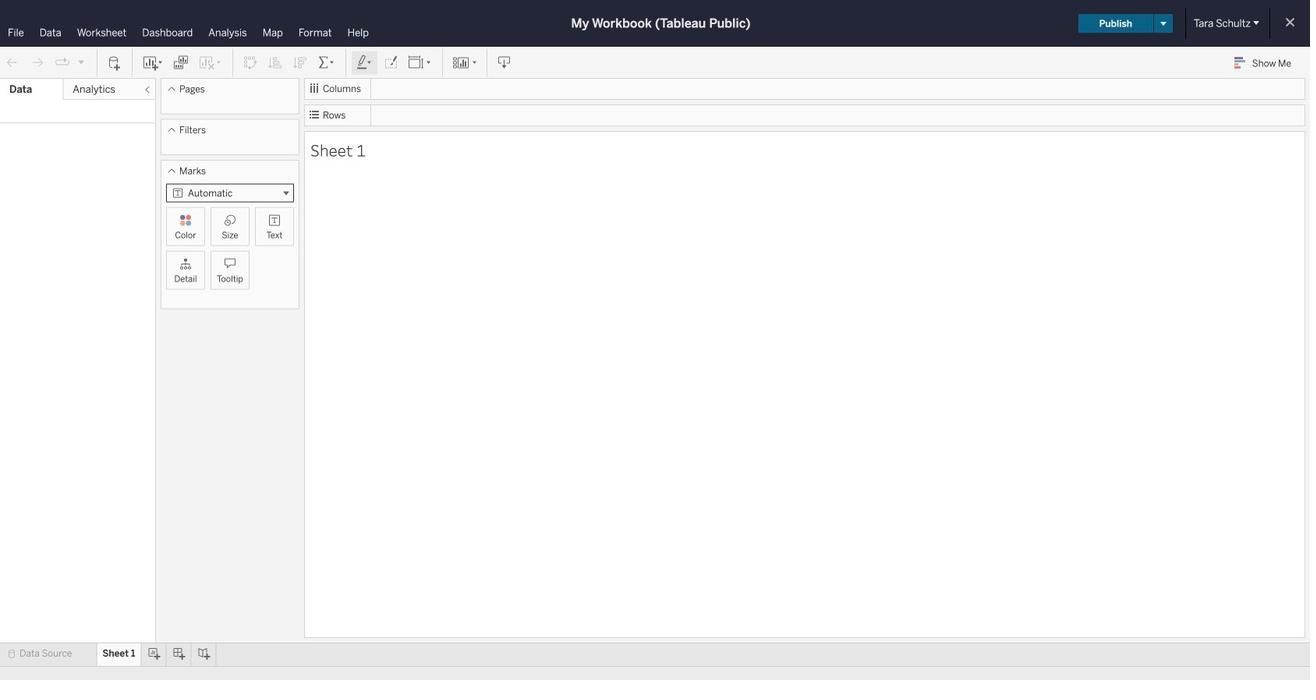 Task type: describe. For each thing, give the bounding box(es) containing it.
highlight image
[[356, 55, 374, 71]]

replay animation image
[[55, 55, 70, 70]]

collapse image
[[143, 85, 152, 94]]

sort ascending image
[[268, 55, 283, 71]]

new data source image
[[107, 55, 122, 71]]

download image
[[497, 55, 512, 71]]

duplicate image
[[173, 55, 189, 71]]

fit image
[[408, 55, 433, 71]]

format workbook image
[[383, 55, 399, 71]]

replay animation image
[[76, 57, 86, 66]]



Task type: vqa. For each thing, say whether or not it's contained in the screenshot.
THE ADD FAVORITE button
no



Task type: locate. For each thing, give the bounding box(es) containing it.
show/hide cards image
[[452, 55, 477, 71]]

swap rows and columns image
[[243, 55, 258, 71]]

undo image
[[5, 55, 20, 71]]

clear sheet image
[[198, 55, 223, 71]]

sort descending image
[[292, 55, 308, 71]]

new worksheet image
[[142, 55, 164, 71]]

redo image
[[30, 55, 45, 71]]

totals image
[[317, 55, 336, 71]]



